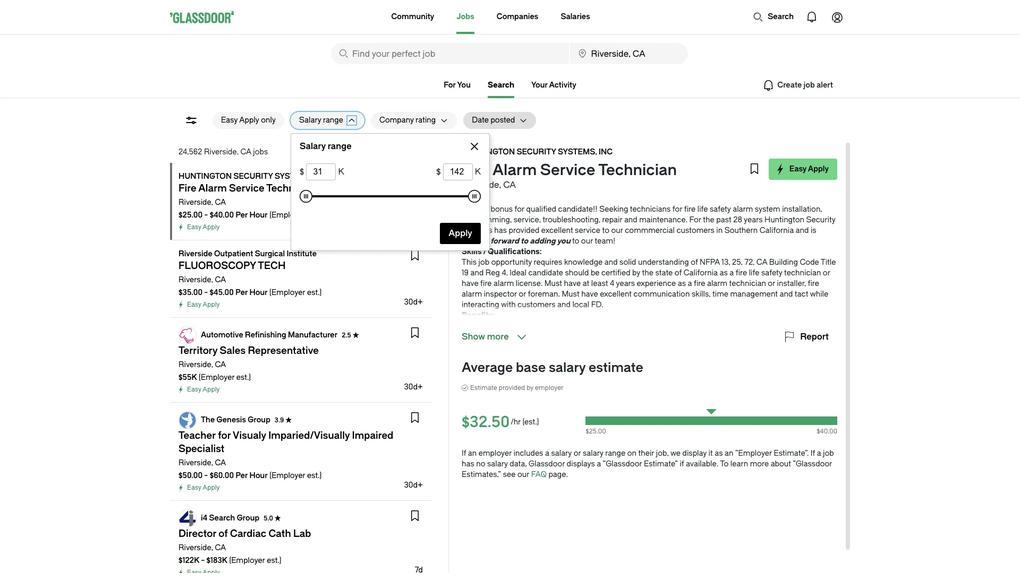 Task type: describe. For each thing, give the bounding box(es) containing it.
companies link
[[497, 0, 539, 34]]

1 vertical spatial safety
[[761, 269, 783, 278]]

28
[[733, 216, 742, 225]]

genesis
[[217, 416, 246, 425]]

13,
[[722, 258, 730, 267]]

apply for riverside, ca $50.00 - $60.00 per hour (employer est.)
[[203, 485, 220, 492]]

(employer inside 'riverside, ca $122k - $183k (employer est.)'
[[229, 557, 265, 566]]

$45.00
[[210, 289, 234, 298]]

on inside if an employer includes a salary or salary range on their job, we display it as an "employer estimate".  if a job has no salary data, glassdoor displays a "glassdoor estimate" if available.  to learn more about "glassdoor estimates," see our
[[627, 450, 637, 459]]

has inside sign on bonus for qualified candidate!! seeking technicians for fire life safety alarm system installation, programming, service, troubleshooting, repair and maintenance. for the past 28 years huntington security systems has provided excellent service to our commmercial customers in southern california and is looking forward to adding you to our team! skills / qualifications: this job opportunity requires knowledge and solid understanding of nfpa 13, 25, 72, ca building code title 19 and reg 4. ideal candidate should be certified by the state of california as a fire life safety technician or have fire alarm license. must have at least 4 years experience as a fire alarm technician or installer, fire alarm inspector or foreman. must have excellent communication skills, time management and tact while interacting with customers and local fd. benefits:
[[494, 226, 507, 235]]

0 horizontal spatial excellent
[[541, 226, 573, 235]]

salary range button
[[291, 112, 343, 129]]

0 vertical spatial as
[[720, 269, 728, 278]]

1 horizontal spatial our
[[581, 237, 593, 246]]

1 slider from the left
[[300, 190, 312, 203]]

if an employer includes a salary or salary range on their job, we display it as an "employer estimate".  if a job has no salary data, glassdoor displays a "glassdoor estimate" if available.  to learn more about "glassdoor estimates," see our
[[462, 450, 834, 480]]

1 vertical spatial the
[[642, 269, 654, 278]]

title
[[821, 258, 836, 267]]

★ for i4 search group
[[275, 515, 281, 523]]

maintenance.
[[639, 216, 688, 225]]

foreman.
[[528, 290, 560, 299]]

or inside if an employer includes a salary or salary range on their job, we display it as an "employer estimate".  if a job has no salary data, glassdoor displays a "glassdoor estimate" if available.  to learn more about "glassdoor estimates," see our
[[574, 450, 581, 459]]

a up glassdoor
[[545, 450, 549, 459]]

ca inside huntington security systems, inc fire alarm service technician riverside, ca
[[503, 180, 516, 190]]

outpatient
[[214, 250, 253, 259]]

glassdoor
[[529, 460, 565, 469]]

riverside, for riverside, ca $35.00 - $45.00 per hour (employer est.)
[[179, 276, 213, 285]]

faq page.
[[531, 471, 568, 480]]

candidate
[[528, 269, 563, 278]]

1 vertical spatial provided
[[499, 385, 525, 392]]

fire down reg
[[480, 280, 492, 289]]

service
[[575, 226, 601, 235]]

1 horizontal spatial california
[[760, 226, 794, 235]]

alarm up interacting
[[462, 290, 482, 299]]

sign on bonus for qualified candidate!! seeking technicians for fire life safety alarm system installation, programming, service, troubleshooting, repair and maintenance. for the past 28 years huntington security systems has provided excellent service to our commmercial customers in southern california and is looking forward to adding you to our team! skills / qualifications: this job opportunity requires knowledge and solid understanding of nfpa 13, 25, 72, ca building code title 19 and reg 4. ideal candidate should be certified by the state of california as a fire life safety technician or have fire alarm license. must have at least 4 years experience as a fire alarm technician or installer, fire alarm inspector or foreman. must have excellent communication skills, time management and tact while interacting with customers and local fd. benefits:
[[462, 205, 836, 320]]

code
[[800, 258, 819, 267]]

riverside, ca $35.00 - $45.00 per hour (employer est.)
[[179, 276, 322, 298]]

2 horizontal spatial have
[[581, 290, 598, 299]]

ca inside riverside, ca $55k (employer est.)
[[215, 361, 226, 370]]

riverside, for riverside, ca $50.00 - $60.00 per hour (employer est.)
[[179, 459, 213, 468]]

range inside popup button
[[323, 116, 343, 125]]

a right estimate". in the right of the page
[[817, 450, 821, 459]]

1 horizontal spatial have
[[564, 280, 581, 289]]

riverside, for riverside, ca $25.00 - $40.00 per hour (employer est.)
[[179, 198, 213, 207]]

i4 search group 5.0 ★
[[201, 514, 281, 523]]

$183k
[[206, 557, 228, 566]]

0 vertical spatial technician
[[784, 269, 821, 278]]

about
[[771, 460, 791, 469]]

2 "glassdoor from the left
[[793, 460, 832, 469]]

your activity
[[531, 81, 576, 90]]

24,562 riverside, ca jobs
[[179, 148, 268, 157]]

with
[[501, 301, 516, 310]]

0 horizontal spatial by
[[527, 385, 534, 392]]

1 vertical spatial as
[[678, 280, 686, 289]]

you
[[457, 81, 471, 90]]

qualified
[[526, 205, 556, 214]]

ca inside riverside, ca $35.00 - $45.00 per hour (employer est.)
[[215, 276, 226, 285]]

a right displays
[[597, 460, 601, 469]]

ca inside sign on bonus for qualified candidate!! seeking technicians for fire life safety alarm system installation, programming, service, troubleshooting, repair and maintenance. for the past 28 years huntington security systems has provided excellent service to our commmercial customers in southern california and is looking forward to adding you to our team! skills / qualifications: this job opportunity requires knowledge and solid understanding of nfpa 13, 25, 72, ca building code title 19 and reg 4. ideal candidate should be certified by the state of california as a fire life safety technician or have fire alarm license. must have at least 4 years experience as a fire alarm technician or installer, fire alarm inspector or foreman. must have excellent communication skills, time management and tact while interacting with customers and local fd. benefits:
[[757, 258, 768, 267]]

easy apply only
[[221, 116, 276, 125]]

faq
[[531, 471, 547, 480]]

1 horizontal spatial the
[[703, 216, 715, 225]]

rating
[[416, 116, 436, 125]]

as inside if an employer includes a salary or salary range on their job, we display it as an "employer estimate".  if a job has no salary data, glassdoor displays a "glassdoor estimate" if available.  to learn more about "glassdoor estimates," see our
[[715, 450, 723, 459]]

service
[[540, 162, 595, 179]]

none field the search keyword
[[331, 43, 569, 64]]

open filter menu image
[[185, 114, 198, 127]]

0 horizontal spatial have
[[462, 280, 479, 289]]

easy apply for riverside, ca $50.00 - $60.00 per hour (employer est.)
[[187, 485, 220, 492]]

★ for automotive refinishing manufacturer
[[353, 332, 359, 340]]

0 horizontal spatial years
[[616, 280, 635, 289]]

and left local
[[558, 301, 571, 310]]

jobs
[[457, 12, 474, 21]]

easy apply for riverside, ca $35.00 - $45.00 per hour (employer est.)
[[187, 301, 220, 309]]

systems, for huntington security systems, inc
[[275, 172, 314, 181]]

or down title
[[823, 269, 830, 278]]

huntington for huntington security systems, inc fire alarm service technician riverside, ca
[[462, 148, 515, 157]]

1 horizontal spatial to
[[572, 237, 579, 246]]

1 horizontal spatial employer
[[535, 385, 564, 392]]

faq link
[[531, 471, 547, 480]]

1 vertical spatial salary range
[[300, 141, 352, 151]]

past
[[716, 216, 732, 225]]

riverside, for riverside, ca $55k (employer est.)
[[179, 361, 213, 370]]

communication
[[634, 290, 690, 299]]

riverside outpatient surgical institute
[[179, 250, 317, 259]]

includes
[[514, 450, 543, 459]]

search inside jobs list element
[[209, 514, 235, 523]]

1 30d+ from the top
[[404, 298, 423, 307]]

manufacturer
[[288, 331, 338, 340]]

1 vertical spatial of
[[675, 269, 682, 278]]

0 horizontal spatial life
[[698, 205, 708, 214]]

72,
[[745, 258, 755, 267]]

fd.
[[591, 301, 603, 310]]

easy for riverside, ca $55k (employer est.)
[[187, 386, 201, 394]]

candidate!!
[[558, 205, 598, 214]]

2 for from the left
[[673, 205, 683, 214]]

easy apply only button
[[213, 112, 284, 129]]

1 vertical spatial technician
[[729, 280, 766, 289]]

Search location field
[[570, 43, 688, 64]]

2 if from the left
[[811, 450, 815, 459]]

search inside button
[[768, 12, 794, 21]]

jobs link
[[457, 0, 474, 34]]

easy up 24,562 riverside, ca jobs
[[221, 116, 238, 125]]

salary up the see
[[487, 460, 508, 469]]

$60.00
[[210, 472, 234, 481]]

ca left jobs
[[240, 148, 251, 157]]

1 vertical spatial range
[[328, 141, 352, 151]]

fire up skills,
[[694, 280, 705, 289]]

1 vertical spatial customers
[[518, 301, 556, 310]]

1 horizontal spatial years
[[744, 216, 763, 225]]

salary up displays
[[583, 450, 604, 459]]

commmercial
[[625, 226, 675, 235]]

1 $ from the left
[[300, 167, 304, 177]]

1 for from the left
[[515, 205, 525, 214]]

and right repair
[[624, 216, 638, 225]]

forward
[[491, 237, 519, 246]]

local
[[573, 301, 589, 310]]

ca inside the 'riverside, ca $50.00 - $60.00 per hour (employer est.)'
[[215, 459, 226, 468]]

job inside if an employer includes a salary or salary range on their job, we display it as an "employer estimate".  if a job has no salary data, glassdoor displays a "glassdoor estimate" if available.  to learn more about "glassdoor estimates," see our
[[823, 450, 834, 459]]

estimate"
[[644, 460, 678, 469]]

huntington security systems, inc
[[179, 172, 330, 181]]

security for huntington security systems, inc fire alarm service technician riverside, ca
[[517, 148, 556, 157]]

riverside
[[179, 250, 212, 259]]

nfpa
[[700, 258, 720, 267]]

salaries
[[561, 12, 590, 21]]

0 vertical spatial customers
[[677, 226, 715, 235]]

i4 search group logo image
[[179, 511, 196, 528]]

systems, for huntington security systems, inc fire alarm service technician riverside, ca
[[558, 148, 597, 157]]

fire up maintenance.
[[684, 205, 696, 214]]

company rating
[[379, 116, 436, 125]]

- for $45.00
[[204, 289, 208, 298]]

state
[[655, 269, 673, 278]]

search button
[[748, 6, 799, 28]]

employer inside if an employer includes a salary or salary range on their job, we display it as an "employer estimate".  if a job has no salary data, glassdoor displays a "glassdoor estimate" if available.  to learn more about "glassdoor estimates," see our
[[479, 450, 512, 459]]

easy up installation,
[[790, 165, 807, 174]]

or left installer,
[[768, 280, 775, 289]]

easy apply button
[[769, 159, 838, 180]]

apply inside easy apply only button
[[239, 116, 259, 125]]

riverside, ca $122k - $183k (employer est.)
[[179, 544, 282, 566]]

0 horizontal spatial california
[[684, 269, 718, 278]]

estimate provided by employer
[[470, 385, 564, 392]]

we
[[671, 450, 681, 459]]

1 horizontal spatial search
[[488, 81, 514, 90]]

0 vertical spatial our
[[611, 226, 623, 235]]

a down the 25,
[[730, 269, 734, 278]]

community
[[391, 12, 434, 21]]

understanding
[[638, 258, 689, 267]]

see
[[503, 471, 516, 480]]

date posted button
[[464, 112, 515, 129]]

2.5
[[342, 332, 351, 340]]

0 vertical spatial for
[[444, 81, 456, 90]]

the genesis group logo image
[[179, 412, 196, 429]]

or down license.
[[519, 290, 526, 299]]

$55k
[[179, 374, 197, 383]]

est.) for riverside, ca $50.00 - $60.00 per hour (employer est.)
[[307, 472, 322, 481]]

in
[[717, 226, 723, 235]]

0 vertical spatial of
[[691, 258, 698, 267]]

24,562
[[179, 148, 202, 157]]

riverside, ca $25.00 - $40.00 per hour (employer est.)
[[179, 198, 322, 220]]

1 if from the left
[[462, 450, 466, 459]]

2 horizontal spatial to
[[602, 226, 610, 235]]

riverside, right 24,562
[[204, 148, 239, 157]]

search link
[[488, 81, 514, 98]]

a up skills,
[[688, 280, 692, 289]]

apply for riverside, ca $25.00 - $40.00 per hour (employer est.)
[[203, 224, 220, 231]]

more inside dropdown button
[[487, 332, 509, 342]]

programming,
[[462, 216, 512, 225]]

0 vertical spatial must
[[545, 280, 562, 289]]

ca inside the riverside, ca $25.00 - $40.00 per hour (employer est.)
[[215, 198, 226, 207]]

base
[[516, 361, 546, 376]]

fire down the 25,
[[736, 269, 747, 278]]

troubleshooting,
[[543, 216, 601, 225]]

riverside, inside huntington security systems, inc fire alarm service technician riverside, ca
[[462, 180, 501, 190]]

building
[[769, 258, 798, 267]]



Task type: vqa. For each thing, say whether or not it's contained in the screenshot.
skills,
yes



Task type: locate. For each thing, give the bounding box(es) containing it.
easy apply up riverside
[[187, 224, 220, 231]]

huntington inside jobs list element
[[179, 172, 232, 181]]

alarm up time
[[707, 280, 728, 289]]

0 vertical spatial per
[[236, 211, 248, 220]]

apply for riverside, ca $55k (employer est.)
[[203, 386, 220, 394]]

an up no
[[468, 450, 477, 459]]

huntington
[[462, 148, 515, 157], [179, 172, 232, 181]]

1 horizontal spatial life
[[749, 269, 760, 278]]

for inside sign on bonus for qualified candidate!! seeking technicians for fire life safety alarm system installation, programming, service, troubleshooting, repair and maintenance. for the past 28 years huntington security systems has provided excellent service to our commmercial customers in southern california and is looking forward to adding you to our team! skills / qualifications: this job opportunity requires knowledge and solid understanding of nfpa 13, 25, 72, ca building code title 19 and reg 4. ideal candidate should be certified by the state of california as a fire life safety technician or have fire alarm license. must have at least 4 years experience as a fire alarm technician or installer, fire alarm inspector or foreman. must have excellent communication skills, time management and tact while interacting with customers and local fd. benefits:
[[690, 216, 701, 225]]

1 hour from the top
[[250, 211, 268, 220]]

technicians
[[630, 205, 671, 214]]

easy down the $50.00
[[187, 485, 201, 492]]

riverside, down 24,562
[[179, 198, 213, 207]]

per for $45.00
[[236, 289, 248, 298]]

inc for huntington security systems, inc
[[316, 172, 330, 181]]

0 vertical spatial life
[[698, 205, 708, 214]]

employer down average base salary estimate
[[535, 385, 564, 392]]

per for $60.00
[[236, 472, 248, 481]]

1 vertical spatial group
[[237, 514, 259, 523]]

0 horizontal spatial on
[[480, 205, 489, 214]]

0 horizontal spatial huntington
[[179, 172, 232, 181]]

to right the you
[[572, 237, 579, 246]]

$32.50 /hr (est.)
[[462, 414, 539, 432]]

0 vertical spatial systems,
[[558, 148, 597, 157]]

safety down building
[[761, 269, 783, 278]]

0 horizontal spatial security
[[234, 172, 273, 181]]

inc inside huntington security systems, inc fire alarm service technician riverside, ca
[[599, 148, 613, 157]]

hour inside the 'riverside, ca $50.00 - $60.00 per hour (employer est.)'
[[250, 472, 268, 481]]

per right $60.00
[[236, 472, 248, 481]]

automotive
[[201, 331, 243, 340]]

25,
[[732, 258, 743, 267]]

(employer for riverside, ca $50.00 - $60.00 per hour (employer est.)
[[270, 472, 305, 481]]

1 horizontal spatial $40.00
[[817, 428, 838, 436]]

you
[[557, 237, 571, 246]]

salary up glassdoor
[[551, 450, 572, 459]]

0 horizontal spatial for
[[515, 205, 525, 214]]

0 vertical spatial safety
[[710, 205, 731, 214]]

to up team!
[[602, 226, 610, 235]]

none field search location
[[570, 43, 688, 64]]

show more button
[[462, 331, 528, 344]]

security inside jobs list element
[[234, 172, 273, 181]]

1 k from the left
[[338, 167, 344, 177]]

have down should
[[564, 280, 581, 289]]

1 horizontal spatial for
[[690, 216, 701, 225]]

on up programming,
[[480, 205, 489, 214]]

group for the genesis group
[[248, 416, 270, 425]]

surgical
[[255, 250, 285, 259]]

systems, inside huntington security systems, inc fire alarm service technician riverside, ca
[[558, 148, 597, 157]]

1 vertical spatial hour
[[250, 289, 268, 298]]

2 hour from the top
[[250, 289, 268, 298]]

30d+ for automotive refinishing manufacturer
[[404, 383, 423, 392]]

0 vertical spatial more
[[487, 332, 509, 342]]

0 vertical spatial by
[[632, 269, 640, 278]]

close dropdown image
[[468, 140, 481, 153]]

california down nfpa
[[684, 269, 718, 278]]

$40.00
[[210, 211, 234, 220], [817, 428, 838, 436]]

- for $40.00
[[204, 211, 208, 220]]

riverside, up $122k
[[179, 544, 213, 553]]

be
[[591, 269, 600, 278]]

inc
[[599, 148, 613, 157], [316, 172, 330, 181]]

★ right 3.9
[[285, 417, 292, 425]]

safety
[[710, 205, 731, 214], [761, 269, 783, 278]]

1 vertical spatial years
[[616, 280, 635, 289]]

riverside, down fire
[[462, 180, 501, 190]]

0 vertical spatial salary
[[299, 116, 321, 125]]

customers down foreman.
[[518, 301, 556, 310]]

(employer inside the riverside, ca $25.00 - $40.00 per hour (employer est.)
[[270, 211, 305, 220]]

riverside, inside the 'riverside, ca $50.00 - $60.00 per hour (employer est.)'
[[179, 459, 213, 468]]

★ inside the genesis group 3.9 ★
[[285, 417, 292, 425]]

apply up riverside
[[203, 224, 220, 231]]

must up local
[[562, 290, 580, 299]]

0 horizontal spatial $40.00
[[210, 211, 234, 220]]

by inside sign on bonus for qualified candidate!! seeking technicians for fire life safety alarm system installation, programming, service, troubleshooting, repair and maintenance. for the past 28 years huntington security systems has provided excellent service to our commmercial customers in southern california and is looking forward to adding you to our team! skills / qualifications: this job opportunity requires knowledge and solid understanding of nfpa 13, 25, 72, ca building code title 19 and reg 4. ideal candidate should be certified by the state of california as a fire life safety technician or have fire alarm license. must have at least 4 years experience as a fire alarm technician or installer, fire alarm inspector or foreman. must have excellent communication skills, time management and tact while interacting with customers and local fd. benefits:
[[632, 269, 640, 278]]

0 vertical spatial the
[[703, 216, 715, 225]]

has inside if an employer includes a salary or salary range on their job, we display it as an "employer estimate".  if a job has no salary data, glassdoor displays a "glassdoor estimate" if available.  to learn more about "glassdoor estimates," see our
[[462, 460, 474, 469]]

our down service
[[581, 237, 593, 246]]

$25.00 up riverside
[[179, 211, 203, 220]]

your
[[531, 81, 548, 90]]

inc inside jobs list element
[[316, 172, 330, 181]]

as right it
[[715, 450, 723, 459]]

est.) inside riverside, ca $55k (employer est.)
[[236, 374, 251, 383]]

★ right 5.0
[[275, 515, 281, 523]]

0 horizontal spatial slider
[[300, 190, 312, 203]]

1 horizontal spatial an
[[725, 450, 734, 459]]

1 horizontal spatial of
[[691, 258, 698, 267]]

has up forward
[[494, 226, 507, 235]]

(employer for riverside, ca $35.00 - $45.00 per hour (employer est.)
[[269, 289, 305, 298]]

hour down huntington security systems, inc
[[250, 211, 268, 220]]

(employer inside riverside, ca $35.00 - $45.00 per hour (employer est.)
[[269, 289, 305, 298]]

2 vertical spatial 30d+
[[404, 481, 423, 491]]

1 horizontal spatial slider
[[468, 190, 481, 203]]

1 vertical spatial california
[[684, 269, 718, 278]]

on
[[480, 205, 489, 214], [627, 450, 637, 459]]

2 slider from the left
[[468, 190, 481, 203]]

★ right 2.5
[[353, 332, 359, 340]]

apply for riverside, ca $35.00 - $45.00 per hour (employer est.)
[[203, 301, 220, 309]]

easy for riverside, ca $35.00 - $45.00 per hour (employer est.)
[[187, 301, 201, 309]]

- inside the riverside, ca $25.00 - $40.00 per hour (employer est.)
[[204, 211, 208, 220]]

riverside, inside riverside, ca $35.00 - $45.00 per hour (employer est.)
[[179, 276, 213, 285]]

ca down huntington security systems, inc
[[215, 198, 226, 207]]

average base salary estimate
[[462, 361, 643, 376]]

huntington inside huntington security systems, inc fire alarm service technician riverside, ca
[[462, 148, 515, 157]]

experience
[[637, 280, 676, 289]]

ca down automotive
[[215, 361, 226, 370]]

1 vertical spatial life
[[749, 269, 760, 278]]

1 horizontal spatial technician
[[784, 269, 821, 278]]

riverside, inside the riverside, ca $25.00 - $40.00 per hour (employer est.)
[[179, 198, 213, 207]]

/hr
[[511, 418, 521, 427]]

$25.00
[[179, 211, 203, 220], [586, 428, 606, 436]]

2 vertical spatial as
[[715, 450, 723, 459]]

0 vertical spatial provided
[[509, 226, 540, 235]]

1 vertical spatial excellent
[[600, 290, 632, 299]]

3 per from the top
[[236, 472, 248, 481]]

more
[[487, 332, 509, 342], [750, 460, 769, 469]]

easy for riverside, ca $50.00 - $60.00 per hour (employer est.)
[[187, 485, 201, 492]]

slider
[[300, 190, 312, 203], [468, 190, 481, 203]]

2 $ from the left
[[436, 167, 441, 177]]

technician up management
[[729, 280, 766, 289]]

reg
[[486, 269, 500, 278]]

and down installer,
[[780, 290, 793, 299]]

only
[[261, 116, 276, 125]]

activity
[[549, 81, 576, 90]]

hour for $40.00
[[250, 211, 268, 220]]

1 vertical spatial systems,
[[275, 172, 314, 181]]

$25.00 inside the riverside, ca $25.00 - $40.00 per hour (employer est.)
[[179, 211, 203, 220]]

employer up no
[[479, 450, 512, 459]]

2 horizontal spatial our
[[611, 226, 623, 235]]

the left past
[[703, 216, 715, 225]]

of
[[691, 258, 698, 267], [675, 269, 682, 278]]

per inside riverside, ca $35.00 - $45.00 per hour (employer est.)
[[236, 289, 248, 298]]

easy down $55k
[[187, 386, 201, 394]]

provided down service,
[[509, 226, 540, 235]]

3 30d+ from the top
[[404, 481, 423, 491]]

- inside the 'riverside, ca $50.00 - $60.00 per hour (employer est.)'
[[204, 472, 208, 481]]

1 horizontal spatial ★
[[285, 417, 292, 425]]

available.
[[686, 460, 719, 469]]

1 horizontal spatial excellent
[[600, 290, 632, 299]]

for left "you"
[[444, 81, 456, 90]]

interacting
[[462, 301, 499, 310]]

least
[[591, 280, 608, 289]]

2 k from the left
[[475, 167, 481, 177]]

or
[[823, 269, 830, 278], [768, 280, 775, 289], [519, 290, 526, 299], [574, 450, 581, 459]]

fire up while
[[808, 280, 819, 289]]

and right 19 at the left of the page
[[471, 269, 484, 278]]

riverside, for riverside, ca $122k - $183k (employer est.)
[[179, 544, 213, 553]]

tact
[[795, 290, 809, 299]]

salary right base
[[549, 361, 586, 376]]

customers left in
[[677, 226, 715, 235]]

1 horizontal spatial security
[[517, 148, 556, 157]]

range inside if an employer includes a salary or salary range on their job, we display it as an "employer estimate".  if a job has no salary data, glassdoor displays a "glassdoor estimate" if available.  to learn more about "glassdoor estimates," see our
[[605, 450, 626, 459]]

and up certified
[[605, 258, 618, 267]]

2 horizontal spatial ★
[[353, 332, 359, 340]]

2 vertical spatial per
[[236, 472, 248, 481]]

security down jobs
[[234, 172, 273, 181]]

riverside, up $35.00
[[179, 276, 213, 285]]

"employer
[[735, 450, 772, 459]]

1 horizontal spatial inc
[[599, 148, 613, 157]]

sign
[[462, 205, 478, 214]]

easy for riverside, ca $25.00 - $40.00 per hour (employer est.)
[[187, 224, 201, 231]]

easy apply for riverside, ca $25.00 - $40.00 per hour (employer est.)
[[187, 224, 220, 231]]

0 horizontal spatial ★
[[275, 515, 281, 523]]

0 vertical spatial $25.00
[[179, 211, 203, 220]]

for
[[515, 205, 525, 214], [673, 205, 683, 214]]

1 vertical spatial has
[[462, 460, 474, 469]]

riverside, inside 'riverside, ca $122k - $183k (employer est.)'
[[179, 544, 213, 553]]

salary range right only
[[299, 116, 343, 125]]

riverside, ca $50.00 - $60.00 per hour (employer est.)
[[179, 459, 322, 481]]

certified
[[602, 269, 631, 278]]

30d+ for the genesis group
[[404, 481, 423, 491]]

"glassdoor down estimate". in the right of the page
[[793, 460, 832, 469]]

group left 5.0
[[237, 514, 259, 523]]

security up 'alarm'
[[517, 148, 556, 157]]

1 vertical spatial by
[[527, 385, 534, 392]]

(employer inside riverside, ca $55k (employer est.)
[[199, 374, 235, 383]]

(employer for riverside, ca $25.00 - $40.00 per hour (employer est.)
[[270, 211, 305, 220]]

search
[[768, 12, 794, 21], [488, 81, 514, 90], [209, 514, 235, 523]]

alarm down 4.
[[494, 280, 514, 289]]

est.) inside riverside, ca $35.00 - $45.00 per hour (employer est.)
[[307, 289, 322, 298]]

ideal
[[510, 269, 527, 278]]

companies
[[497, 12, 539, 21]]

1 vertical spatial $40.00
[[817, 428, 838, 436]]

the up experience
[[642, 269, 654, 278]]

by
[[632, 269, 640, 278], [527, 385, 534, 392]]

hour inside riverside, ca $35.00 - $45.00 per hour (employer est.)
[[250, 289, 268, 298]]

their
[[638, 450, 654, 459]]

easy down $35.00
[[187, 301, 201, 309]]

1 vertical spatial our
[[581, 237, 593, 246]]

$40.00 inside the riverside, ca $25.00 - $40.00 per hour (employer est.)
[[210, 211, 234, 220]]

3 hour from the top
[[250, 472, 268, 481]]

alarm
[[493, 162, 537, 179]]

est.) inside 'riverside, ca $122k - $183k (employer est.)'
[[267, 557, 282, 566]]

excellent up the you
[[541, 226, 573, 235]]

★ inside automotive refinishing manufacturer 2.5 ★
[[353, 332, 359, 340]]

on inside sign on bonus for qualified candidate!! seeking technicians for fire life safety alarm system installation, programming, service, troubleshooting, repair and maintenance. for the past 28 years huntington security systems has provided excellent service to our commmercial customers in southern california and is looking forward to adding you to our team! skills / qualifications: this job opportunity requires knowledge and solid understanding of nfpa 13, 25, 72, ca building code title 19 and reg 4. ideal candidate should be certified by the state of california as a fire life safety technician or have fire alarm license. must have at least 4 years experience as a fire alarm technician or installer, fire alarm inspector or foreman. must have excellent communication skills, time management and tact while interacting with customers and local fd. benefits:
[[480, 205, 489, 214]]

community link
[[391, 0, 434, 34]]

0 horizontal spatial $25.00
[[179, 211, 203, 220]]

1 horizontal spatial systems,
[[558, 148, 597, 157]]

years right "28"
[[744, 216, 763, 225]]

salary range down the salary range popup button at top left
[[300, 141, 352, 151]]

- for $183k
[[201, 557, 205, 566]]

4.
[[502, 269, 508, 278]]

hour inside the riverside, ca $25.00 - $40.00 per hour (employer est.)
[[250, 211, 268, 220]]

inc for huntington security systems, inc fire alarm service technician riverside, ca
[[599, 148, 613, 157]]

technician
[[784, 269, 821, 278], [729, 280, 766, 289]]

more inside if an employer includes a salary or salary range on their job, we display it as an "employer estimate".  if a job has no salary data, glassdoor displays a "glassdoor estimate" if available.  to learn more about "glassdoor estimates," see our
[[750, 460, 769, 469]]

per for $40.00
[[236, 211, 248, 220]]

huntington for huntington security systems, inc
[[179, 172, 232, 181]]

job inside sign on bonus for qualified candidate!! seeking technicians for fire life safety alarm system installation, programming, service, troubleshooting, repair and maintenance. for the past 28 years huntington security systems has provided excellent service to our commmercial customers in southern california and is looking forward to adding you to our team! skills / qualifications: this job opportunity requires knowledge and solid understanding of nfpa 13, 25, 72, ca building code title 19 and reg 4. ideal candidate should be certified by the state of california as a fire life safety technician or have fire alarm license. must have at least 4 years experience as a fire alarm technician or installer, fire alarm inspector or foreman. must have excellent communication skills, time management and tact while interacting with customers and local fd. benefits:
[[479, 258, 490, 267]]

easy
[[221, 116, 238, 125], [790, 165, 807, 174], [187, 224, 201, 231], [187, 301, 201, 309], [187, 386, 201, 394], [187, 485, 201, 492]]

0 vertical spatial security
[[517, 148, 556, 157]]

1 "glassdoor from the left
[[603, 460, 642, 469]]

hour for $60.00
[[250, 472, 268, 481]]

0 horizontal spatial technician
[[729, 280, 766, 289]]

more down "employer
[[750, 460, 769, 469]]

jobs
[[253, 148, 268, 157]]

1 vertical spatial search
[[488, 81, 514, 90]]

by down base
[[527, 385, 534, 392]]

1 horizontal spatial has
[[494, 226, 507, 235]]

1 vertical spatial salary
[[300, 141, 326, 151]]

data,
[[510, 460, 527, 469]]

at
[[583, 280, 590, 289]]

systems, inside jobs list element
[[275, 172, 314, 181]]

0 vertical spatial on
[[480, 205, 489, 214]]

(employer right $55k
[[199, 374, 235, 383]]

for left past
[[690, 216, 701, 225]]

0 horizontal spatial our
[[518, 471, 529, 480]]

2 vertical spatial ★
[[275, 515, 281, 523]]

k
[[338, 167, 344, 177], [475, 167, 481, 177]]

(employer inside the 'riverside, ca $50.00 - $60.00 per hour (employer est.)'
[[270, 472, 305, 481]]

and left is
[[796, 226, 809, 235]]

security
[[517, 148, 556, 157], [234, 172, 273, 181]]

★
[[353, 332, 359, 340], [285, 417, 292, 425], [275, 515, 281, 523]]

1 horizontal spatial more
[[750, 460, 769, 469]]

easy apply inside button
[[790, 165, 829, 174]]

group for i4 search group
[[237, 514, 259, 523]]

0 horizontal spatial employer
[[479, 450, 512, 459]]

salary range inside popup button
[[299, 116, 343, 125]]

1 per from the top
[[236, 211, 248, 220]]

automotive refinishing manufacturer logo image
[[179, 327, 196, 344]]

apply left only
[[239, 116, 259, 125]]

easy apply
[[790, 165, 829, 174], [187, 224, 220, 231], [187, 301, 220, 309], [187, 386, 220, 394], [187, 485, 220, 492]]

0 vertical spatial $40.00
[[210, 211, 234, 220]]

19
[[462, 269, 469, 278]]

adding
[[530, 237, 556, 246]]

1 horizontal spatial safety
[[761, 269, 783, 278]]

company rating button
[[371, 112, 436, 129]]

security inside huntington security systems, inc fire alarm service technician riverside, ca
[[517, 148, 556, 157]]

2 vertical spatial hour
[[250, 472, 268, 481]]

job right estimate". in the right of the page
[[823, 450, 834, 459]]

- right $35.00
[[204, 289, 208, 298]]

- inside 'riverside, ca $122k - $183k (employer est.)'
[[201, 557, 205, 566]]

1 horizontal spatial on
[[627, 450, 637, 459]]

1 horizontal spatial $
[[436, 167, 441, 177]]

0 horizontal spatial job
[[479, 258, 490, 267]]

- right the $50.00
[[204, 472, 208, 481]]

while
[[810, 290, 829, 299]]

★ inside i4 search group 5.0 ★
[[275, 515, 281, 523]]

0 vertical spatial 30d+
[[404, 298, 423, 307]]

0 horizontal spatial k
[[338, 167, 344, 177]]

it
[[709, 450, 713, 459]]

0 horizontal spatial "glassdoor
[[603, 460, 642, 469]]

benefits:
[[462, 311, 495, 320]]

our down repair
[[611, 226, 623, 235]]

should
[[565, 269, 589, 278]]

2 30d+ from the top
[[404, 383, 423, 392]]

salaries link
[[561, 0, 590, 34]]

salary inside popup button
[[299, 116, 321, 125]]

as
[[720, 269, 728, 278], [678, 280, 686, 289], [715, 450, 723, 459]]

est.) inside the riverside, ca $25.00 - $40.00 per hour (employer est.)
[[307, 211, 322, 220]]

0 horizontal spatial systems,
[[275, 172, 314, 181]]

1 horizontal spatial $25.00
[[586, 428, 606, 436]]

group left 3.9
[[248, 416, 270, 425]]

excellent down 4
[[600, 290, 632, 299]]

per inside the 'riverside, ca $50.00 - $60.00 per hour (employer est.)'
[[236, 472, 248, 481]]

1 an from the left
[[468, 450, 477, 459]]

apply down $60.00
[[203, 485, 220, 492]]

2 per from the top
[[236, 289, 248, 298]]

management
[[730, 290, 778, 299]]

learn
[[731, 460, 748, 469]]

huntington security systems, inc fire alarm service technician riverside, ca
[[462, 148, 677, 190]]

est.) inside the 'riverside, ca $50.00 - $60.00 per hour (employer est.)'
[[307, 472, 322, 481]]

0 horizontal spatial to
[[521, 237, 528, 246]]

easy up riverside
[[187, 224, 201, 231]]

provided inside sign on bonus for qualified candidate!! seeking technicians for fire life safety alarm system installation, programming, service, troubleshooting, repair and maintenance. for the past 28 years huntington security systems has provided excellent service to our commmercial customers in southern california and is looking forward to adding you to our team! skills / qualifications: this job opportunity requires knowledge and solid understanding of nfpa 13, 25, 72, ca building code title 19 and reg 4. ideal candidate should be certified by the state of california as a fire life safety technician or have fire alarm license. must have at least 4 years experience as a fire alarm technician or installer, fire alarm inspector or foreman. must have excellent communication skills, time management and tact while interacting with customers and local fd. benefits:
[[509, 226, 540, 235]]

ca down 'alarm'
[[503, 180, 516, 190]]

report
[[800, 332, 829, 342]]

0 vertical spatial group
[[248, 416, 270, 425]]

per up riverside outpatient surgical institute
[[236, 211, 248, 220]]

0 horizontal spatial if
[[462, 450, 466, 459]]

the
[[703, 216, 715, 225], [642, 269, 654, 278]]

1 horizontal spatial if
[[811, 450, 815, 459]]

apply up installation,
[[808, 165, 829, 174]]

for up maintenance.
[[673, 205, 683, 214]]

alarm up "28"
[[733, 205, 753, 214]]

(employer right the $183k
[[229, 557, 265, 566]]

hour right $60.00
[[250, 472, 268, 481]]

- right $122k
[[201, 557, 205, 566]]

provided down base
[[499, 385, 525, 392]]

2 vertical spatial range
[[605, 450, 626, 459]]

must
[[545, 280, 562, 289], [562, 290, 580, 299]]

per inside the riverside, ca $25.00 - $40.00 per hour (employer est.)
[[236, 211, 248, 220]]

apply inside the easy apply button
[[808, 165, 829, 174]]

as down 13,
[[720, 269, 728, 278]]

1 vertical spatial security
[[234, 172, 273, 181]]

- for $60.00
[[204, 472, 208, 481]]

technician
[[598, 162, 677, 179]]

system
[[755, 205, 780, 214]]

ca inside 'riverside, ca $122k - $183k (employer est.)'
[[215, 544, 226, 553]]

to up qualifications:
[[521, 237, 528, 246]]

salary range
[[299, 116, 343, 125], [300, 141, 352, 151]]

per right $45.00
[[236, 289, 248, 298]]

an up to at the bottom right
[[725, 450, 734, 459]]

to
[[720, 460, 729, 469]]

est.) for riverside, ca $35.00 - $45.00 per hour (employer est.)
[[307, 289, 322, 298]]

0 horizontal spatial $
[[300, 167, 304, 177]]

easy apply down $35.00
[[187, 301, 220, 309]]

ca up $45.00
[[215, 276, 226, 285]]

1 vertical spatial $25.00
[[586, 428, 606, 436]]

average
[[462, 361, 513, 376]]

ca right 72,
[[757, 258, 768, 267]]

2 an from the left
[[725, 450, 734, 459]]

(employer down institute
[[269, 289, 305, 298]]

security
[[806, 216, 836, 225]]

riverside, inside riverside, ca $55k (employer est.)
[[179, 361, 213, 370]]

must down candidate
[[545, 280, 562, 289]]

have down "at"
[[581, 290, 598, 299]]

None field
[[331, 43, 569, 64], [570, 43, 688, 64], [306, 164, 336, 181], [443, 164, 473, 181], [306, 164, 336, 181], [443, 164, 473, 181]]

apply
[[239, 116, 259, 125], [808, 165, 829, 174], [203, 224, 220, 231], [203, 301, 220, 309], [203, 386, 220, 394], [203, 485, 220, 492]]

0 horizontal spatial search
[[209, 514, 235, 523]]

salary down the salary range popup button at top left
[[300, 141, 326, 151]]

installation,
[[782, 205, 822, 214]]

a
[[730, 269, 734, 278], [688, 280, 692, 289], [545, 450, 549, 459], [817, 450, 821, 459], [597, 460, 601, 469]]

Search keyword field
[[331, 43, 569, 64]]

est.) for riverside, ca $25.00 - $40.00 per hour (employer est.)
[[307, 211, 322, 220]]

jobs list element
[[170, 163, 438, 574]]

1 vertical spatial must
[[562, 290, 580, 299]]

of right the state
[[675, 269, 682, 278]]

0 horizontal spatial safety
[[710, 205, 731, 214]]

show more
[[462, 332, 509, 342]]

1 vertical spatial job
[[823, 450, 834, 459]]

has left no
[[462, 460, 474, 469]]

0 horizontal spatial more
[[487, 332, 509, 342]]

our down data,
[[518, 471, 529, 480]]

0 vertical spatial california
[[760, 226, 794, 235]]

- inside riverside, ca $35.00 - $45.00 per hour (employer est.)
[[204, 289, 208, 298]]

easy apply down $55k
[[187, 386, 220, 394]]

0 vertical spatial ★
[[353, 332, 359, 340]]

salary
[[299, 116, 321, 125], [300, 141, 326, 151]]

★ for the genesis group
[[285, 417, 292, 425]]

1 horizontal spatial job
[[823, 450, 834, 459]]

0 horizontal spatial of
[[675, 269, 682, 278]]

easy apply for riverside, ca $55k (employer est.)
[[187, 386, 220, 394]]

if
[[680, 460, 684, 469]]

2 vertical spatial our
[[518, 471, 529, 480]]

hour for $45.00
[[250, 289, 268, 298]]

opportunity
[[491, 258, 532, 267]]

for you link
[[444, 81, 471, 90]]

is
[[811, 226, 817, 235]]

displays
[[567, 460, 595, 469]]

our inside if an employer includes a salary or salary range on their job, we display it as an "employer estimate".  if a job has no salary data, glassdoor displays a "glassdoor estimate" if available.  to learn more about "glassdoor estimates," see our
[[518, 471, 529, 480]]

security for huntington security systems, inc
[[234, 172, 273, 181]]

$50.00
[[179, 472, 203, 481]]



